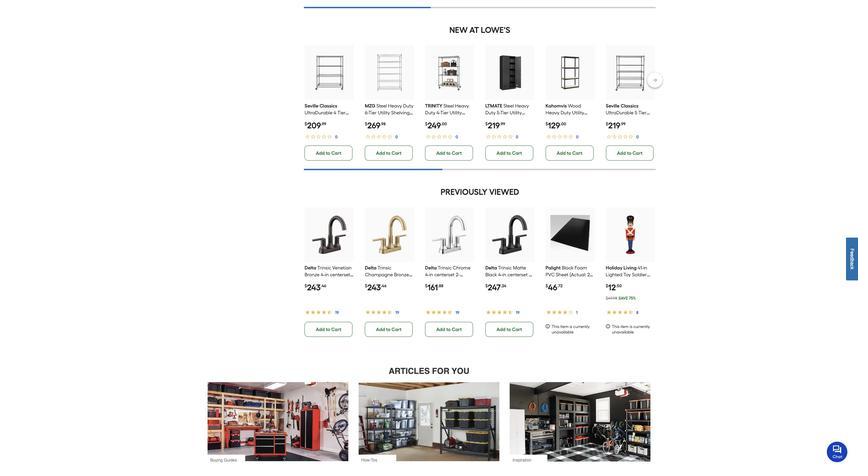 Task type: vqa. For each thing, say whether or not it's contained in the screenshot.
PM
no



Task type: describe. For each thing, give the bounding box(es) containing it.
$ 161 .88
[[425, 283, 443, 293]]

41-in lighted toy soldier blow mold
[[606, 265, 647, 285]]

12 list item
[[606, 207, 655, 337]]

how-tos
[[361, 458, 377, 463]]

219 for seville classics
[[608, 121, 620, 131]]

cart for add to cart link associated with "seville classics ultradurable 5 tier nsf steel wire shelving 60 w x 24 d x 76 h, black" image
[[632, 151, 643, 156]]

add for add to cart link related to ltmate steel heavy duty 5-tier utility shelving unit (32-in w x 16-in d x 71-in h), black image
[[496, 151, 505, 156]]

classics for 209
[[319, 103, 337, 109]]

shelving inside steel heavy duty 6-tier utility shelving unit (48-in w x 24-in d x 72-in h), chrome
[[391, 110, 410, 116]]

delta for delta link in 161 list item
[[425, 265, 437, 271]]

24- inside black foam pvc sheet (actual: 24- in x 48-in)
[[587, 272, 594, 278]]

46
[[548, 283, 557, 293]]

$ 247 .24
[[485, 283, 506, 293]]

add to cart for add to cart link associated with "seville classics ultradurable 5 tier nsf steel wire shelving 60 w x 24 d x 76 h, black" image
[[617, 151, 643, 156]]

lighted
[[606, 272, 622, 278]]

b
[[849, 259, 855, 262]]

steel heavy duty 6-tier utility shelving unit (48-in w x 24-in d x 72-in h), chrome
[[365, 103, 413, 130]]

$ for seville classics ultradurable 4 tier nsf steel wire shelving 60 w x 24 d x 76 h, black image
[[305, 122, 307, 127]]

ultradurable for 209
[[305, 110, 332, 116]]

$ for ltmate steel heavy duty 5-tier utility shelving unit (32-in w x 16-in d x 71-in h), black image
[[485, 122, 488, 127]]

h, for 219
[[612, 131, 616, 136]]

75%
[[629, 296, 636, 301]]

.00 for 249
[[441, 122, 447, 127]]

cart for add to cart link corresponding to delta trinsic champagne bronze 4-in centerset 2-handle watersense bathroom sink faucet with drain and deck plate image
[[392, 327, 402, 333]]

a white basement with black storage totes on one shelving unit and blue storage totes on another. image
[[359, 382, 499, 462]]

in)
[[561, 279, 566, 285]]

$ for mzg steel heavy duty 6-tier utility shelving unit (48-in w x 24-in d x 72-in h), chrome image
[[365, 122, 367, 127]]

$ 46 .72
[[546, 283, 563, 293]]

cart for the delta trinsic matte black 4-in centerset 2-handle watersense bathroom sink faucet with drain and deck plate image add to cart link
[[512, 327, 522, 333]]

(48-
[[375, 117, 383, 123]]

how-tos link
[[359, 382, 499, 466]]

is for mold
[[630, 325, 632, 329]]

black foam pvc sheet (actual: 24- in x 48-in)
[[546, 265, 594, 285]]

shelving for 219
[[606, 124, 624, 130]]

$ for delta trinsic venetian bronze 4-in centerset 2-handle watersense bathroom sink faucet with drain and deck plate image
[[305, 284, 307, 289]]

seville for 209
[[305, 103, 318, 109]]

.00 for 129
[[560, 122, 566, 127]]

previously viewed
[[441, 187, 519, 197]]

$ 219 .99 for ltmate
[[485, 121, 505, 131]]

utility
[[378, 110, 390, 116]]

add for add to cart link associated with delta trinsic chrome 4-in centerset 2-handle watersense bathroom sink faucet with drain and deck plate image
[[436, 327, 445, 333]]

articles for you
[[389, 367, 469, 376]]

unit
[[365, 117, 374, 123]]

a
[[849, 262, 855, 265]]

living
[[623, 265, 637, 271]]

item for mold
[[621, 325, 629, 329]]

add for add to cart link corresponding to delta trinsic champagne bronze 4-in centerset 2-handle watersense bathroom sink faucet with drain and deck plate image
[[376, 327, 385, 333]]

a well-organized garage workspace with pegboard hooks and craftsman cabinets. image
[[207, 382, 348, 462]]

currently for black foam pvc sheet (actual: 24- in x 48-in)
[[573, 325, 590, 329]]

1 219 list item from the left
[[485, 45, 535, 161]]

pvc
[[546, 272, 555, 278]]

black for 209
[[316, 131, 328, 136]]

247 list item
[[485, 207, 535, 337]]

new at lowe's heading
[[304, 23, 656, 37]]

delta link for delta trinsic venetian bronze 4-in centerset 2-handle watersense bathroom sink faucet with drain and deck plate image
[[305, 265, 353, 305]]

holiday living
[[606, 265, 637, 271]]

41-
[[638, 265, 643, 271]]

wire for 219
[[627, 117, 637, 123]]

add to cart for add to cart link within the the 209 list item
[[316, 151, 341, 156]]

1 243 list item from the left
[[305, 207, 354, 337]]

6-
[[365, 110, 368, 116]]

2 e from the top
[[849, 254, 855, 257]]

tos
[[371, 458, 377, 463]]

add to cart for the delta trinsic matte black 4-in centerset 2-handle watersense bathroom sink faucet with drain and deck plate image add to cart link
[[496, 327, 522, 333]]

$ for "palight black foam pvc sheet (actual: 24-in x 48-in)" image
[[546, 284, 548, 289]]

.72
[[557, 284, 563, 289]]

.98
[[380, 122, 386, 127]]

delta trinsic chrome 4-in centerset 2-handle watersense bathroom sink faucet with drain and deck plate image
[[430, 215, 469, 254]]

.99 for ultradurable 5 tier nsf steel wire shelving 60 w x 24 d x 76 h, black
[[620, 122, 626, 127]]

$49.98 save 75%
[[606, 296, 636, 301]]

add for the delta trinsic matte black 4-in centerset 2-handle watersense bathroom sink faucet with drain and deck plate image add to cart link
[[496, 327, 505, 333]]

add to cart for add to cart link associated with delta trinsic chrome 4-in centerset 2-handle watersense bathroom sink faucet with drain and deck plate image
[[436, 327, 462, 333]]

5
[[635, 110, 637, 116]]

$ 209 .99
[[305, 121, 326, 131]]

lowe's
[[481, 25, 510, 35]]

129 list item
[[546, 45, 595, 161]]

4
[[334, 110, 336, 116]]

in inside black foam pvc sheet (actual: 24- in x 48-in)
[[546, 279, 549, 285]]

add to cart link for ltmate steel heavy duty 5-tier utility shelving unit (32-in w x 16-in d x 71-in h), black image
[[485, 146, 533, 161]]

delta link for the delta trinsic matte black 4-in centerset 2-handle watersense bathroom sink faucet with drain and deck plate image
[[485, 265, 533, 305]]

trinity
[[425, 103, 442, 109]]

new
[[449, 25, 468, 35]]

d for 219
[[648, 124, 651, 130]]

$49.98
[[606, 296, 617, 301]]

to for 247 list item
[[506, 327, 511, 333]]

209
[[307, 121, 321, 131]]

2 .99 from the left
[[500, 122, 505, 127]]

nsf for 209
[[305, 117, 313, 123]]

f e e d b a c k
[[849, 249, 855, 270]]

this for mold
[[612, 325, 620, 329]]

$ for delta trinsic champagne bronze 4-in centerset 2-handle watersense bathroom sink faucet with drain and deck plate image
[[365, 284, 367, 289]]

sheet
[[556, 272, 568, 278]]

palight
[[546, 265, 561, 271]]

add for delta trinsic venetian bronze 4-in centerset 2-handle watersense bathroom sink faucet with drain and deck plate image add to cart link
[[316, 327, 325, 333]]

24 for 209
[[340, 124, 346, 130]]

48-
[[554, 279, 561, 285]]

steel for 219
[[615, 117, 626, 123]]

46 list item
[[546, 207, 595, 337]]

h),
[[380, 124, 386, 130]]

to for 129 list item
[[567, 151, 571, 156]]

add to cart link for "seville classics ultradurable 5 tier nsf steel wire shelving 60 w x 24 d x 76 h, black" image
[[606, 146, 654, 161]]

seville classics ultradurable 5 tier nsf steel wire shelving 60 w x 24 d x 76 h, black image
[[611, 53, 650, 92]]

269 list item
[[365, 45, 414, 161]]

f
[[849, 249, 855, 251]]

.88
[[438, 284, 443, 289]]

seville classics ultradurable 4 tier nsf steel wire shelving 60 w x 24 d x 76 h, black image
[[310, 53, 349, 92]]

delta for delta link in 247 list item
[[485, 265, 497, 271]]

h, for 209
[[310, 131, 315, 136]]

at
[[469, 25, 479, 35]]

to for 1st 243 list item from the right
[[386, 327, 390, 333]]

$ for "seville classics ultradurable 5 tier nsf steel wire shelving 60 w x 24 d x 76 h, black" image
[[606, 122, 608, 127]]

unavailable for mold
[[612, 330, 634, 335]]

ltmate
[[485, 103, 502, 109]]

blow
[[606, 279, 616, 285]]

to for first 219 list item from the left
[[506, 151, 511, 156]]

to for 269 list item
[[386, 151, 390, 156]]

new at lowe's
[[449, 25, 510, 35]]

chrome
[[387, 124, 405, 130]]

delta link for delta trinsic chrome 4-in centerset 2-handle watersense bathroom sink faucet with drain and deck plate image
[[425, 265, 473, 305]]

60 for 209
[[324, 124, 330, 130]]

in up chrome at the top of the page
[[404, 117, 408, 123]]

seville classics ultradurable 5 tier nsf steel wire shelving 60 w x 24 d x 76 h, black
[[606, 103, 655, 136]]

duty
[[403, 103, 413, 109]]

.50
[[616, 284, 622, 289]]

w for 209
[[331, 124, 336, 130]]

inspiration
[[512, 458, 531, 463]]

.24
[[501, 284, 506, 289]]

guides
[[224, 458, 237, 463]]

add to cart for add to cart link within the 249 list item
[[436, 151, 462, 156]]

add for add to cart link within the 249 list item
[[436, 151, 445, 156]]

add to cart link for kahomvis wood heavy duty utility shelving unit (31.49-in w x 15.47-in d x 59-in h), black 'image'
[[546, 146, 593, 161]]

in down utility
[[383, 117, 387, 123]]

delta for delta link associated with delta trinsic champagne bronze 4-in centerset 2-handle watersense bathroom sink faucet with drain and deck plate image
[[365, 265, 376, 271]]

this item is currently unavailable for mold
[[612, 325, 650, 335]]

269
[[367, 121, 380, 131]]

$ 12 .50
[[606, 283, 622, 293]]

add to cart link for delta trinsic chrome 4-in centerset 2-handle watersense bathroom sink faucet with drain and deck plate image
[[425, 322, 473, 337]]

(actual:
[[569, 272, 586, 278]]

$ for the trinity steel heavy duty 4-tier utility shelving unit (48-in w x 24-in d x 72-in h), black image
[[425, 122, 427, 127]]

$ for the delta trinsic matte black 4-in centerset 2-handle watersense bathroom sink faucet with drain and deck plate image
[[485, 284, 488, 289]]

d
[[849, 257, 855, 259]]

add to cart link for mzg steel heavy duty 6-tier utility shelving unit (48-in w x 24-in d x 72-in h), chrome image
[[365, 146, 413, 161]]

heavy
[[388, 103, 402, 109]]

delta trinsic champagne bronze 4-in centerset 2-handle watersense bathroom sink faucet with drain and deck plate image
[[370, 215, 409, 254]]

shelving for 209
[[305, 124, 323, 130]]

129
[[548, 121, 560, 131]]

243 for delta link corresponding to delta trinsic venetian bronze 4-in centerset 2-handle watersense bathroom sink faucet with drain and deck plate image
[[307, 283, 321, 293]]

currently for 41-in lighted toy soldier blow mold
[[633, 325, 650, 329]]

add to cart for add to cart link corresponding to delta trinsic champagne bronze 4-in centerset 2-handle watersense bathroom sink faucet with drain and deck plate image
[[376, 327, 402, 333]]

w for 219
[[632, 124, 637, 130]]

ltmate link
[[485, 103, 533, 136]]

mzg
[[365, 103, 375, 109]]

24- inside steel heavy duty 6-tier utility shelving unit (48-in w x 24-in d x 72-in h), chrome
[[398, 117, 404, 123]]

cart for add to cart link related to ltmate steel heavy duty 5-tier utility shelving unit (32-in w x 16-in d x 71-in h), black image
[[512, 151, 522, 156]]

toy
[[623, 272, 631, 278]]



Task type: locate. For each thing, give the bounding box(es) containing it.
tier right "5"
[[638, 110, 647, 116]]

1 horizontal spatial $ 219 .99
[[606, 121, 626, 131]]

$ for kahomvis wood heavy duty utility shelving unit (31.49-in w x 15.47-in d x 59-in h), black 'image'
[[546, 122, 548, 127]]

76
[[305, 131, 309, 136], [606, 131, 610, 136]]

tier inside seville classics ultradurable 4 tier nsf steel wire shelving 60 w x 24 d x 76 h, black
[[337, 110, 346, 116]]

1 horizontal spatial unavailable
[[612, 330, 634, 335]]

ultradurable left "5"
[[606, 110, 634, 116]]

0 vertical spatial 24-
[[398, 117, 404, 123]]

nsf inside seville classics ultradurable 4 tier nsf steel wire shelving 60 w x 24 d x 76 h, black
[[305, 117, 313, 123]]

ultradurable inside seville classics ultradurable 4 tier nsf steel wire shelving 60 w x 24 d x 76 h, black
[[305, 110, 332, 116]]

foam
[[575, 265, 587, 271]]

in up the soldier
[[643, 265, 647, 271]]

cart for kahomvis wood heavy duty utility shelving unit (31.49-in w x 15.47-in d x 59-in h), black 'image''s add to cart link
[[572, 151, 582, 156]]

add inside 247 list item
[[496, 327, 505, 333]]

add to cart inside 129 list item
[[557, 151, 582, 156]]

1 horizontal spatial d
[[409, 117, 413, 123]]

$ inside $ 249 .00
[[425, 122, 427, 127]]

kahomvis
[[546, 103, 567, 109]]

add for kahomvis wood heavy duty utility shelving unit (31.49-in w x 15.47-in d x 59-in h), black 'image''s add to cart link
[[557, 151, 566, 156]]

$ inside the $ 247 .24
[[485, 284, 488, 289]]

2 currently from the left
[[633, 325, 650, 329]]

4 delta link from the left
[[485, 265, 533, 305]]

0 horizontal spatial unavailable
[[552, 330, 574, 335]]

delta link inside 247 list item
[[485, 265, 533, 305]]

0 horizontal spatial is
[[569, 325, 572, 329]]

wire down "4"
[[326, 117, 336, 123]]

$
[[305, 122, 307, 127], [365, 122, 367, 127], [425, 122, 427, 127], [485, 122, 488, 127], [546, 122, 548, 127], [606, 122, 608, 127], [305, 284, 307, 289], [365, 284, 367, 289], [425, 284, 427, 289], [485, 284, 488, 289], [546, 284, 548, 289], [606, 284, 608, 289]]

1 horizontal spatial item
[[621, 325, 629, 329]]

add
[[316, 151, 325, 156], [376, 151, 385, 156], [436, 151, 445, 156], [496, 151, 505, 156], [557, 151, 566, 156], [617, 151, 626, 156], [316, 327, 325, 333], [376, 327, 385, 333], [436, 327, 445, 333], [496, 327, 505, 333]]

is for in
[[569, 325, 572, 329]]

1 219 from the left
[[488, 121, 500, 131]]

161
[[427, 283, 438, 293]]

steel inside steel heavy duty 6-tier utility shelving unit (48-in w x 24-in d x 72-in h), chrome
[[376, 103, 387, 109]]

cart for add to cart link within the 249 list item
[[452, 151, 462, 156]]

cart for delta trinsic venetian bronze 4-in centerset 2-handle watersense bathroom sink faucet with drain and deck plate image add to cart link
[[331, 327, 341, 333]]

cart for add to cart link within the the 209 list item
[[331, 151, 341, 156]]

currently inside 12 list item
[[633, 325, 650, 329]]

cart inside 249 list item
[[452, 151, 462, 156]]

24- up chrome at the top of the page
[[398, 117, 404, 123]]

item inside 46 list item
[[560, 325, 569, 329]]

seville classics ultradurable 4 tier nsf steel wire shelving 60 w x 24 d x 76 h, black
[[305, 103, 354, 136]]

chat invite button image
[[827, 442, 848, 462]]

0 horizontal spatial 219 list item
[[485, 45, 535, 161]]

mzg steel heavy duty 6-tier utility shelving unit (48-in w x 24-in d x 72-in h), chrome image
[[370, 53, 409, 92]]

$ 129 .00
[[546, 121, 566, 131]]

1 horizontal spatial h,
[[612, 131, 616, 136]]

delta inside 161 list item
[[425, 265, 437, 271]]

unavailable inside 46 list item
[[552, 330, 574, 335]]

add to cart
[[316, 151, 341, 156], [376, 151, 402, 156], [436, 151, 462, 156], [496, 151, 522, 156], [557, 151, 582, 156], [617, 151, 643, 156], [316, 327, 341, 333], [376, 327, 402, 333], [436, 327, 462, 333], [496, 327, 522, 333]]

1 horizontal spatial classics
[[621, 103, 638, 109]]

add to cart link inside 269 list item
[[365, 146, 413, 161]]

0 horizontal spatial .00
[[441, 122, 447, 127]]

add to cart inside 247 list item
[[496, 327, 522, 333]]

add to cart link for delta trinsic venetian bronze 4-in centerset 2-handle watersense bathroom sink faucet with drain and deck plate image
[[305, 322, 353, 337]]

this inside 46 list item
[[552, 325, 559, 329]]

add to cart link inside the 209 list item
[[305, 146, 353, 161]]

2 wire from the left
[[627, 117, 637, 123]]

2 classics from the left
[[621, 103, 638, 109]]

.00 inside $ 249 .00
[[441, 122, 447, 127]]

0 horizontal spatial w
[[331, 124, 336, 130]]

1 horizontal spatial nsf
[[606, 117, 614, 123]]

delta for delta link corresponding to delta trinsic venetian bronze 4-in centerset 2-handle watersense bathroom sink faucet with drain and deck plate image
[[305, 265, 316, 271]]

tier right "4"
[[337, 110, 346, 116]]

ultradurable up the $ 209 .99
[[305, 110, 332, 116]]

0 horizontal spatial tier
[[337, 110, 346, 116]]

1 horizontal spatial .46
[[381, 284, 386, 289]]

60 inside seville classics ultradurable 5 tier nsf steel wire shelving 60 w x 24 d x 76 h, black
[[625, 124, 631, 130]]

add to cart link for the delta trinsic matte black 4-in centerset 2-handle watersense bathroom sink faucet with drain and deck plate image
[[485, 322, 533, 337]]

w inside seville classics ultradurable 5 tier nsf steel wire shelving 60 w x 24 d x 76 h, black
[[632, 124, 637, 130]]

to for 249 list item
[[446, 151, 451, 156]]

0 horizontal spatial 243 list item
[[305, 207, 354, 337]]

you
[[452, 367, 469, 376]]

to inside 247 list item
[[506, 327, 511, 333]]

60
[[324, 124, 330, 130], [625, 124, 631, 130]]

2 60 from the left
[[625, 124, 631, 130]]

add inside 249 list item
[[436, 151, 445, 156]]

3 delta from the left
[[425, 265, 437, 271]]

0 horizontal spatial $ 243 .46
[[305, 283, 326, 293]]

1 tier from the left
[[337, 110, 346, 116]]

2 horizontal spatial w
[[632, 124, 637, 130]]

1 horizontal spatial .00
[[560, 122, 566, 127]]

steel inside seville classics ultradurable 4 tier nsf steel wire shelving 60 w x 24 d x 76 h, black
[[314, 117, 325, 123]]

1 horizontal spatial shelving
[[391, 110, 410, 116]]

h,
[[310, 131, 315, 136], [612, 131, 616, 136]]

shelving inside seville classics ultradurable 4 tier nsf steel wire shelving 60 w x 24 d x 76 h, black
[[305, 124, 323, 130]]

classics inside seville classics ultradurable 4 tier nsf steel wire shelving 60 w x 24 d x 76 h, black
[[319, 103, 337, 109]]

steel for 209
[[314, 117, 325, 123]]

.00 inside "$ 129 .00"
[[560, 122, 566, 127]]

1 classics from the left
[[319, 103, 337, 109]]

24-
[[398, 117, 404, 123], [587, 272, 594, 278]]

w inside seville classics ultradurable 4 tier nsf steel wire shelving 60 w x 24 d x 76 h, black
[[331, 124, 336, 130]]

219
[[488, 121, 500, 131], [608, 121, 620, 131]]

this for in
[[552, 325, 559, 329]]

cart inside 161 list item
[[452, 327, 462, 333]]

nsf
[[305, 117, 313, 123], [606, 117, 614, 123]]

1 horizontal spatial tier
[[368, 110, 377, 116]]

1 horizontal spatial this
[[612, 325, 620, 329]]

2 item from the left
[[621, 325, 629, 329]]

0 horizontal spatial steel
[[314, 117, 325, 123]]

trinity steel heavy duty 4-tier utility shelving unit (48-in w x 24-in d x 72-in h), black image
[[430, 53, 469, 92]]

1 .99 from the left
[[321, 122, 326, 127]]

2 ultradurable from the left
[[606, 110, 634, 116]]

steel
[[376, 103, 387, 109], [314, 117, 325, 123], [615, 117, 626, 123]]

76 for 209
[[305, 131, 309, 136]]

$ 219 .99 for seville classics
[[606, 121, 626, 131]]

black for 219
[[617, 131, 629, 136]]

2 delta link from the left
[[365, 265, 413, 312]]

2 horizontal spatial d
[[648, 124, 651, 130]]

add to cart link inside 249 list item
[[425, 146, 473, 161]]

0 horizontal spatial shelving
[[305, 124, 323, 130]]

0 horizontal spatial 60
[[324, 124, 330, 130]]

for
[[432, 367, 449, 376]]

cart for add to cart link associated with delta trinsic chrome 4-in centerset 2-handle watersense bathroom sink faucet with drain and deck plate image
[[452, 327, 462, 333]]

black inside black foam pvc sheet (actual: 24- in x 48-in)
[[562, 265, 574, 271]]

add for add to cart link in the 269 list item
[[376, 151, 385, 156]]

seville inside seville classics ultradurable 4 tier nsf steel wire shelving 60 w x 24 d x 76 h, black
[[305, 103, 318, 109]]

delta link inside 161 list item
[[425, 265, 473, 305]]

243 list item
[[305, 207, 354, 337], [365, 207, 414, 337]]

1 horizontal spatial wire
[[627, 117, 637, 123]]

this inside 12 list item
[[612, 325, 620, 329]]

1 horizontal spatial currently
[[633, 325, 650, 329]]

nsf inside seville classics ultradurable 5 tier nsf steel wire shelving 60 w x 24 d x 76 h, black
[[606, 117, 614, 123]]

w down "5"
[[632, 124, 637, 130]]

wire for 209
[[326, 117, 336, 123]]

add inside 129 list item
[[557, 151, 566, 156]]

1 60 from the left
[[324, 124, 330, 130]]

save
[[618, 296, 628, 301]]

classics up "5"
[[621, 103, 638, 109]]

wire down "5"
[[627, 117, 637, 123]]

2 $ 243 .46 from the left
[[365, 283, 386, 293]]

0 horizontal spatial seville
[[305, 103, 318, 109]]

soldier
[[632, 272, 647, 278]]

2 243 list item from the left
[[365, 207, 414, 337]]

add to cart inside 269 list item
[[376, 151, 402, 156]]

ltmate steel heavy duty 5-tier utility shelving unit (32-in w x 16-in d x 71-in h), black image
[[490, 53, 530, 92]]

$ inside $ 161 .88
[[425, 284, 427, 289]]

1 horizontal spatial seville
[[606, 103, 620, 109]]

is inside 46 list item
[[569, 325, 572, 329]]

247
[[488, 283, 501, 293]]

1 e from the top
[[849, 251, 855, 254]]

.46 for delta link associated with delta trinsic champagne bronze 4-in centerset 2-handle watersense bathroom sink faucet with drain and deck plate image
[[381, 284, 386, 289]]

w right ".98"
[[388, 117, 393, 123]]

1 nsf from the left
[[305, 117, 313, 123]]

1 243 from the left
[[307, 283, 321, 293]]

previously viewed heading
[[304, 185, 656, 199]]

76 inside seville classics ultradurable 5 tier nsf steel wire shelving 60 w x 24 d x 76 h, black
[[606, 131, 610, 136]]

in left h),
[[375, 124, 379, 130]]

0 horizontal spatial this item is currently unavailable
[[552, 325, 590, 335]]

currently
[[573, 325, 590, 329], [633, 325, 650, 329]]

2 horizontal spatial black
[[617, 131, 629, 136]]

wire inside seville classics ultradurable 5 tier nsf steel wire shelving 60 w x 24 d x 76 h, black
[[627, 117, 637, 123]]

.00 down kahomvis
[[560, 122, 566, 127]]

1 this from the left
[[552, 325, 559, 329]]

holiday living 41-in lighted toy soldier blow mold image
[[611, 215, 650, 254]]

add inside the 209 list item
[[316, 151, 325, 156]]

2 this from the left
[[612, 325, 620, 329]]

wire inside seville classics ultradurable 4 tier nsf steel wire shelving 60 w x 24 d x 76 h, black
[[326, 117, 336, 123]]

1 horizontal spatial 60
[[625, 124, 631, 130]]

to inside 129 list item
[[567, 151, 571, 156]]

$ inside $ 12 .50
[[606, 284, 608, 289]]

tier down mzg
[[368, 110, 377, 116]]

unavailable inside 12 list item
[[612, 330, 634, 335]]

add for add to cart link within the the 209 list item
[[316, 151, 325, 156]]

1 horizontal spatial 219
[[608, 121, 620, 131]]

w inside steel heavy duty 6-tier utility shelving unit (48-in w x 24-in d x 72-in h), chrome
[[388, 117, 393, 123]]

2 h, from the left
[[612, 131, 616, 136]]

0 horizontal spatial 24
[[340, 124, 346, 130]]

nsf for 219
[[606, 117, 614, 123]]

219 for ltmate
[[488, 121, 500, 131]]

2 76 from the left
[[606, 131, 610, 136]]

this item is currently unavailable for in
[[552, 325, 590, 335]]

.99
[[321, 122, 326, 127], [500, 122, 505, 127], [620, 122, 626, 127]]

.46 for delta link corresponding to delta trinsic venetian bronze 4-in centerset 2-handle watersense bathroom sink faucet with drain and deck plate image
[[321, 284, 326, 289]]

viewed
[[489, 187, 519, 197]]

e up b
[[849, 254, 855, 257]]

cart inside 269 list item
[[392, 151, 402, 156]]

1 horizontal spatial this item is currently unavailable
[[612, 325, 650, 335]]

articles
[[389, 367, 430, 376]]

24 for 219
[[642, 124, 647, 130]]

2 horizontal spatial tier
[[638, 110, 647, 116]]

buying
[[210, 458, 223, 463]]

k
[[849, 267, 855, 270]]

add to cart inside the 209 list item
[[316, 151, 341, 156]]

delta link for delta trinsic champagne bronze 4-in centerset 2-handle watersense bathroom sink faucet with drain and deck plate image
[[365, 265, 413, 312]]

unavailable
[[552, 330, 574, 335], [612, 330, 634, 335]]

in inside the 41-in lighted toy soldier blow mold
[[643, 265, 647, 271]]

0 horizontal spatial this
[[552, 325, 559, 329]]

0 horizontal spatial classics
[[319, 103, 337, 109]]

tier inside seville classics ultradurable 5 tier nsf steel wire shelving 60 w x 24 d x 76 h, black
[[638, 110, 647, 116]]

243 for delta link associated with delta trinsic champagne bronze 4-in centerset 2-handle watersense bathroom sink faucet with drain and deck plate image
[[367, 283, 381, 293]]

0 horizontal spatial currently
[[573, 325, 590, 329]]

2 219 list item from the left
[[606, 45, 655, 161]]

to for 1st 219 list item from the right
[[627, 151, 631, 156]]

3 tier from the left
[[638, 110, 647, 116]]

60 inside seville classics ultradurable 4 tier nsf steel wire shelving 60 w x 24 d x 76 h, black
[[324, 124, 330, 130]]

0 horizontal spatial black
[[316, 131, 328, 136]]

d for 209
[[347, 124, 350, 130]]

1 horizontal spatial .99
[[500, 122, 505, 127]]

this item is currently unavailable inside 46 list item
[[552, 325, 590, 335]]

seville
[[305, 103, 318, 109], [606, 103, 620, 109]]

c
[[849, 265, 855, 267]]

to inside 269 list item
[[386, 151, 390, 156]]

2 is from the left
[[630, 325, 632, 329]]

1 24 from the left
[[340, 124, 346, 130]]

seville for 219
[[606, 103, 620, 109]]

ultradurable for 219
[[606, 110, 634, 116]]

d inside steel heavy duty 6-tier utility shelving unit (48-in w x 24-in d x 72-in h), chrome
[[409, 117, 413, 123]]

1 item from the left
[[560, 325, 569, 329]]

2 unavailable from the left
[[612, 330, 634, 335]]

black inside seville classics ultradurable 5 tier nsf steel wire shelving 60 w x 24 d x 76 h, black
[[617, 131, 629, 136]]

delta link
[[305, 265, 353, 305], [365, 265, 413, 312], [425, 265, 473, 305], [485, 265, 533, 305]]

1 horizontal spatial w
[[388, 117, 393, 123]]

1 .46 from the left
[[321, 284, 326, 289]]

item inside 12 list item
[[621, 325, 629, 329]]

1 $ 243 .46 from the left
[[305, 283, 326, 293]]

kahomvis wood heavy duty utility shelving unit (31.49-in w x 15.47-in d x 59-in h), black image
[[550, 53, 590, 92]]

$ for delta trinsic chrome 4-in centerset 2-handle watersense bathroom sink faucet with drain and deck plate image
[[425, 284, 427, 289]]

currently inside 46 list item
[[573, 325, 590, 329]]

$ 269 .98
[[365, 121, 386, 131]]

1 horizontal spatial 219 list item
[[606, 45, 655, 161]]

this
[[552, 325, 559, 329], [612, 325, 620, 329]]

kahomvis link
[[546, 103, 592, 136]]

delta trinsic matte black 4-in centerset 2-handle watersense bathroom sink faucet with drain and deck plate image
[[490, 215, 530, 254]]

1 ultradurable from the left
[[305, 110, 332, 116]]

item
[[560, 325, 569, 329], [621, 325, 629, 329]]

inspiration link
[[510, 382, 651, 466]]

0 horizontal spatial h,
[[310, 131, 315, 136]]

add to cart link for the trinity steel heavy duty 4-tier utility shelving unit (48-in w x 24-in d x 72-in h), black image
[[425, 146, 473, 161]]

tier
[[337, 110, 346, 116], [368, 110, 377, 116], [638, 110, 647, 116]]

161 list item
[[425, 207, 474, 337]]

.99 for ultradurable 4 tier nsf steel wire shelving 60 w x 24 d x 76 h, black
[[321, 122, 326, 127]]

$ 249 .00
[[425, 121, 447, 131]]

1 76 from the left
[[305, 131, 309, 136]]

2 243 from the left
[[367, 283, 381, 293]]

1 horizontal spatial 24-
[[587, 272, 594, 278]]

2 .46 from the left
[[381, 284, 386, 289]]

add inside 161 list item
[[436, 327, 445, 333]]

$ 243 .46
[[305, 283, 326, 293], [365, 283, 386, 293]]

trinity link
[[425, 103, 473, 136]]

1 delta link from the left
[[305, 265, 353, 305]]

cart
[[331, 151, 341, 156], [392, 151, 402, 156], [452, 151, 462, 156], [512, 151, 522, 156], [572, 151, 582, 156], [632, 151, 643, 156], [331, 327, 341, 333], [392, 327, 402, 333], [452, 327, 462, 333], [512, 327, 522, 333]]

previously
[[441, 187, 487, 197]]

2 219 from the left
[[608, 121, 620, 131]]

$ inside "$ 129 .00"
[[546, 122, 548, 127]]

2 tier from the left
[[368, 110, 377, 116]]

0 horizontal spatial d
[[347, 124, 350, 130]]

24 inside seville classics ultradurable 4 tier nsf steel wire shelving 60 w x 24 d x 76 h, black
[[340, 124, 346, 130]]

f e e d b a c k button
[[846, 238, 858, 280]]

2 horizontal spatial steel
[[615, 117, 626, 123]]

add to cart for add to cart link in the 269 list item
[[376, 151, 402, 156]]

d inside seville classics ultradurable 5 tier nsf steel wire shelving 60 w x 24 d x 76 h, black
[[648, 124, 651, 130]]

cart inside 247 list item
[[512, 327, 522, 333]]

to inside 161 list item
[[446, 327, 451, 333]]

0 horizontal spatial nsf
[[305, 117, 313, 123]]

1 wire from the left
[[326, 117, 336, 123]]

1 .00 from the left
[[441, 122, 447, 127]]

x inside black foam pvc sheet (actual: 24- in x 48-in)
[[551, 279, 553, 285]]

0 horizontal spatial .46
[[321, 284, 326, 289]]

tier for 219
[[638, 110, 647, 116]]

1 is from the left
[[569, 325, 572, 329]]

72-
[[368, 124, 375, 130]]

3 delta link from the left
[[425, 265, 473, 305]]

add to cart for delta trinsic venetian bronze 4-in centerset 2-handle watersense bathroom sink faucet with drain and deck plate image add to cart link
[[316, 327, 341, 333]]

1 horizontal spatial 76
[[606, 131, 610, 136]]

h, inside seville classics ultradurable 4 tier nsf steel wire shelving 60 w x 24 d x 76 h, black
[[310, 131, 315, 136]]

w down "4"
[[331, 124, 336, 130]]

76 inside seville classics ultradurable 4 tier nsf steel wire shelving 60 w x 24 d x 76 h, black
[[305, 131, 309, 136]]

0 horizontal spatial 24-
[[398, 117, 404, 123]]

0 horizontal spatial 76
[[305, 131, 309, 136]]

holiday
[[606, 265, 622, 271]]

item for in
[[560, 325, 569, 329]]

mold
[[617, 279, 628, 285]]

tier inside steel heavy duty 6-tier utility shelving unit (48-in w x 24-in d x 72-in h), chrome
[[368, 110, 377, 116]]

add to cart for add to cart link related to ltmate steel heavy duty 5-tier utility shelving unit (32-in w x 16-in d x 71-in h), black image
[[496, 151, 522, 156]]

cart for add to cart link in the 269 list item
[[392, 151, 402, 156]]

1 unavailable from the left
[[552, 330, 574, 335]]

1 horizontal spatial steel
[[376, 103, 387, 109]]

e up 'd'
[[849, 251, 855, 254]]

1 currently from the left
[[573, 325, 590, 329]]

1 this item is currently unavailable from the left
[[552, 325, 590, 335]]

seville inside seville classics ultradurable 5 tier nsf steel wire shelving 60 w x 24 d x 76 h, black
[[606, 103, 620, 109]]

cart inside 129 list item
[[572, 151, 582, 156]]

1 horizontal spatial black
[[562, 265, 574, 271]]

$ 243 .46 for delta link associated with delta trinsic champagne bronze 4-in centerset 2-handle watersense bathroom sink faucet with drain and deck plate image
[[365, 283, 386, 293]]

76 for 219
[[606, 131, 610, 136]]

w
[[388, 117, 393, 123], [331, 124, 336, 130], [632, 124, 637, 130]]

4 delta from the left
[[485, 265, 497, 271]]

2 $ 219 .99 from the left
[[606, 121, 626, 131]]

60 for 219
[[625, 124, 631, 130]]

2 24 from the left
[[642, 124, 647, 130]]

how-
[[361, 458, 371, 463]]

2 this item is currently unavailable from the left
[[612, 325, 650, 335]]

d inside seville classics ultradurable 4 tier nsf steel wire shelving 60 w x 24 d x 76 h, black
[[347, 124, 350, 130]]

12
[[608, 283, 616, 293]]

in down pvc
[[546, 279, 549, 285]]

1 seville from the left
[[305, 103, 318, 109]]

0 horizontal spatial 243
[[307, 283, 321, 293]]

add to cart inside 161 list item
[[436, 327, 462, 333]]

1 vertical spatial 24-
[[587, 272, 594, 278]]

classics
[[319, 103, 337, 109], [621, 103, 638, 109]]

is inside 12 list item
[[630, 325, 632, 329]]

this item is currently unavailable inside 12 list item
[[612, 325, 650, 335]]

1 h, from the left
[[310, 131, 315, 136]]

0 horizontal spatial $ 219 .99
[[485, 121, 505, 131]]

buying guides link
[[207, 382, 348, 466]]

$ inside $ 46 .72
[[546, 284, 548, 289]]

1 horizontal spatial $ 243 .46
[[365, 283, 386, 293]]

shelving inside seville classics ultradurable 5 tier nsf steel wire shelving 60 w x 24 d x 76 h, black
[[606, 124, 624, 130]]

h, inside seville classics ultradurable 5 tier nsf steel wire shelving 60 w x 24 d x 76 h, black
[[612, 131, 616, 136]]

add inside 269 list item
[[376, 151, 385, 156]]

.00 down the trinity
[[441, 122, 447, 127]]

1 horizontal spatial is
[[630, 325, 632, 329]]

.99 inside the $ 209 .99
[[321, 122, 326, 127]]

24- right (actual:
[[587, 272, 594, 278]]

1 delta from the left
[[305, 265, 316, 271]]

to for the 209 list item
[[326, 151, 330, 156]]

209 list item
[[305, 45, 354, 161]]

add to cart inside 249 list item
[[436, 151, 462, 156]]

e
[[849, 251, 855, 254], [849, 254, 855, 257]]

buying guides
[[210, 458, 237, 463]]

1 horizontal spatial ultradurable
[[606, 110, 634, 116]]

$ inside the $ 209 .99
[[305, 122, 307, 127]]

3 .99 from the left
[[620, 122, 626, 127]]

steel inside seville classics ultradurable 5 tier nsf steel wire shelving 60 w x 24 d x 76 h, black
[[615, 117, 626, 123]]

palight black foam pvc sheet (actual: 24-in x 48-in) image
[[550, 215, 590, 254]]

is
[[569, 325, 572, 329], [630, 325, 632, 329]]

249 list item
[[425, 45, 474, 161]]

1 horizontal spatial 243 list item
[[365, 207, 414, 337]]

0 horizontal spatial .99
[[321, 122, 326, 127]]

classics for 219
[[621, 103, 638, 109]]

delta
[[305, 265, 316, 271], [365, 265, 376, 271], [425, 265, 437, 271], [485, 265, 497, 271]]

ultradurable inside seville classics ultradurable 5 tier nsf steel wire shelving 60 w x 24 d x 76 h, black
[[606, 110, 634, 116]]

219 list item
[[485, 45, 535, 161], [606, 45, 655, 161]]

black inside seville classics ultradurable 4 tier nsf steel wire shelving 60 w x 24 d x 76 h, black
[[316, 131, 328, 136]]

2 delta from the left
[[365, 265, 376, 271]]

a black and white organizaed garage with a workstation, shelves with storage bins, bikes and more. image
[[510, 382, 651, 462]]

to inside the 209 list item
[[326, 151, 330, 156]]

to inside 249 list item
[[446, 151, 451, 156]]

to for 161 list item
[[446, 327, 451, 333]]

$ 219 .99
[[485, 121, 505, 131], [606, 121, 626, 131]]

2 horizontal spatial shelving
[[606, 124, 624, 130]]

add for add to cart link associated with "seville classics ultradurable 5 tier nsf steel wire shelving 60 w x 24 d x 76 h, black" image
[[617, 151, 626, 156]]

24 inside seville classics ultradurable 5 tier nsf steel wire shelving 60 w x 24 d x 76 h, black
[[642, 124, 647, 130]]

2 seville from the left
[[606, 103, 620, 109]]

tier for 209
[[337, 110, 346, 116]]

0 horizontal spatial ultradurable
[[305, 110, 332, 116]]

2 .00 from the left
[[560, 122, 566, 127]]

1 horizontal spatial 24
[[642, 124, 647, 130]]

0 horizontal spatial wire
[[326, 117, 336, 123]]

shelving
[[391, 110, 410, 116], [305, 124, 323, 130], [606, 124, 624, 130]]

delta trinsic venetian bronze 4-in centerset 2-handle watersense bathroom sink faucet with drain and deck plate image
[[310, 215, 349, 254]]

249
[[427, 121, 441, 131]]

add to cart link for seville classics ultradurable 4 tier nsf steel wire shelving 60 w x 24 d x 76 h, black image
[[305, 146, 353, 161]]

cart inside the 209 list item
[[331, 151, 341, 156]]

$ inside $ 269 .98
[[365, 122, 367, 127]]

1 $ 219 .99 from the left
[[485, 121, 505, 131]]

0 horizontal spatial 219
[[488, 121, 500, 131]]

x
[[394, 117, 396, 123], [337, 124, 339, 130], [351, 124, 354, 130], [365, 124, 367, 130], [638, 124, 640, 130], [652, 124, 655, 130], [551, 279, 553, 285]]

0 horizontal spatial item
[[560, 325, 569, 329]]

classics inside seville classics ultradurable 5 tier nsf steel wire shelving 60 w x 24 d x 76 h, black
[[621, 103, 638, 109]]

2 nsf from the left
[[606, 117, 614, 123]]

1 horizontal spatial 243
[[367, 283, 381, 293]]

2 horizontal spatial .99
[[620, 122, 626, 127]]

classics up "4"
[[319, 103, 337, 109]]

24
[[340, 124, 346, 130], [642, 124, 647, 130]]

add to cart link for delta trinsic champagne bronze 4-in centerset 2-handle watersense bathroom sink faucet with drain and deck plate image
[[365, 322, 413, 337]]

delta inside 247 list item
[[485, 265, 497, 271]]



